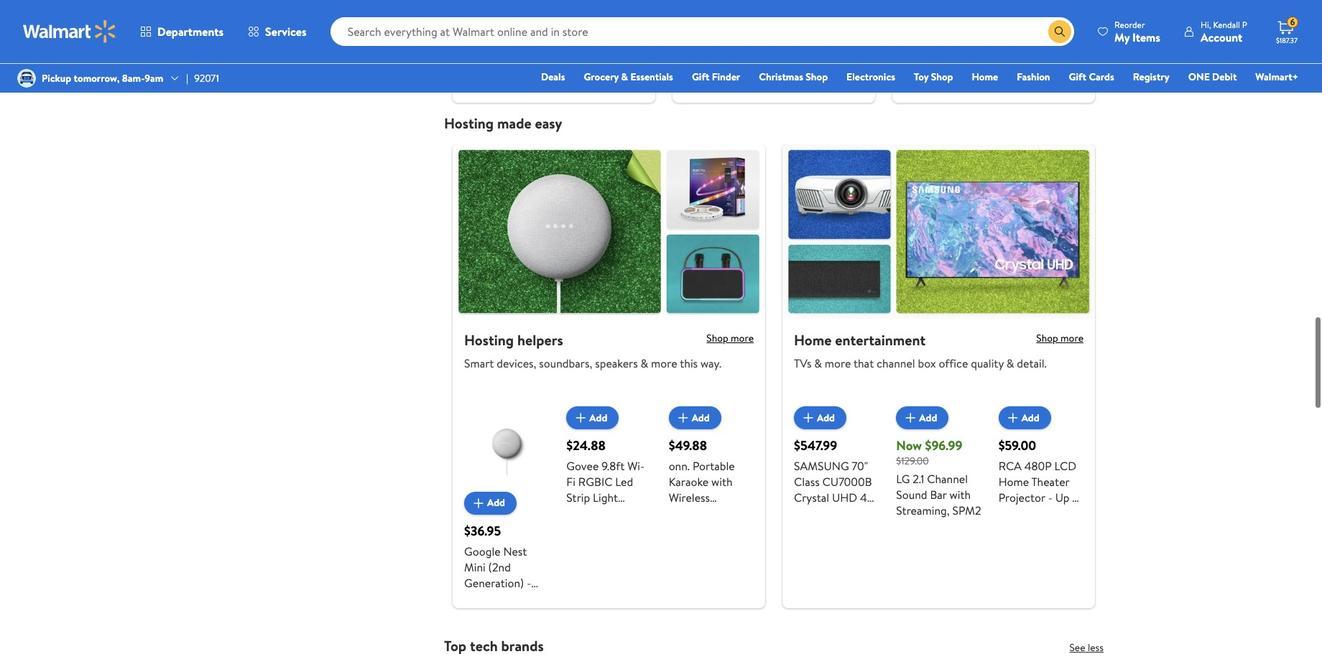 Task type: vqa. For each thing, say whether or not it's contained in the screenshot.
the Sync,
yes



Task type: locate. For each thing, give the bounding box(es) containing it.
$59.00 group
[[999, 400, 1084, 537]]

home entertainment list item
[[774, 143, 1104, 608]]

add inside now $96.99 group
[[919, 410, 937, 425]]

tablet,
[[560, 53, 593, 69]]

samsung
[[794, 458, 849, 474]]

1 vertical spatial hosting
[[464, 330, 514, 349]]

onn. inside now $99.00 $129.00 onn. 10.1" kids tablet, 32gb (2022 model), 2.0 ghz quad- core processor, jade ming
[[560, 38, 581, 53]]

google nest mini (2nd generation) - chalk image
[[464, 400, 549, 485]]

onn. down $49.88
[[669, 458, 690, 474]]

with up microphones,
[[711, 474, 733, 490]]

0 horizontal spatial portable
[[693, 458, 735, 474]]

2 gift from the left
[[1069, 70, 1087, 84]]

2 horizontal spatial led
[[732, 104, 753, 120]]

add up $547.99
[[817, 410, 835, 425]]

wh74
[[512, 132, 543, 148]]

work
[[567, 537, 593, 553]]

&
[[621, 70, 628, 84], [641, 355, 648, 371], [814, 355, 822, 371], [1007, 355, 1014, 371]]

channel
[[927, 470, 968, 486]]

0 vertical spatial home
[[972, 70, 998, 84]]

1 horizontal spatial -
[[1048, 490, 1053, 505]]

add inside $59.00 group
[[1022, 410, 1040, 425]]

0 vertical spatial smart
[[464, 355, 494, 371]]

apple right the 'at&t'
[[933, 2, 962, 18]]

lights
[[615, 521, 644, 537]]

fi
[[567, 474, 576, 490]]

my
[[1115, 29, 1130, 45]]

1 horizontal spatial led
[[591, 521, 612, 537]]

& up quad- on the top
[[621, 70, 628, 84]]

add button up $36.95
[[464, 491, 517, 514]]

toy shop
[[914, 70, 953, 84]]

now up lg at the right
[[896, 436, 922, 454]]

walmart image
[[23, 20, 116, 43]]

$129.00 up 2.1
[[896, 454, 929, 468]]

un70cu7000bxza
[[794, 521, 893, 537]]

0 horizontal spatial $129.00
[[560, 21, 592, 35]]

search icon image
[[1054, 26, 1066, 37]]

1 horizontal spatial shop more
[[1036, 331, 1084, 345]]

see
[[1070, 640, 1086, 654]]

led right "wifi"
[[591, 521, 612, 537]]

hosting helpers list item
[[444, 143, 774, 655]]

0 vertical spatial hosting
[[444, 113, 494, 132]]

Search search field
[[330, 17, 1074, 46]]

add to cart image
[[572, 409, 590, 426]]

app
[[621, 584, 641, 600]]

walmart+ link
[[1249, 69, 1305, 85]]

0 vertical spatial karaoke
[[684, 88, 724, 104]]

list inside hosting helpers list item
[[456, 400, 762, 655]]

1 vertical spatial led
[[591, 521, 612, 537]]

chase
[[813, 25, 844, 41]]

$129.00 inside now $99.00 $129.00 onn. 10.1" kids tablet, 32gb (2022 model), 2.0 ghz quad- core processor, jade ming
[[560, 21, 592, 35]]

add to cart image inside $547.99 group
[[800, 409, 817, 426]]

add button up $24.88
[[567, 406, 619, 429]]

paw
[[807, 41, 827, 57]]

1 vertical spatial apple
[[1000, 38, 1029, 53]]

detail.
[[1017, 355, 1047, 371]]

core left ming
[[560, 101, 585, 117]]

shop inside 'home entertainment' list item
[[1036, 331, 1058, 345]]

offline,9.8ft
[[567, 505, 628, 521]]

with right bar
[[950, 486, 971, 502]]

0 vertical spatial $129.00
[[560, 21, 592, 35]]

core left i7-
[[464, 85, 489, 101]]

1 horizontal spatial shop more link
[[1036, 331, 1084, 349]]

2 horizontal spatial smart
[[794, 505, 824, 521]]

shop more link inside 'home entertainment' list item
[[1036, 331, 1084, 349]]

apple inside now $359.00 $429.00 apple watch series 9 gps 45mm midnight aluminum case with midnight sport band - m/l
[[1000, 38, 1029, 53]]

add button inside $49.88 group
[[669, 406, 721, 429]]

smart down class
[[794, 505, 824, 521]]

portable inside the $25.72 tonies chase from paw patrol, audio play figurine for portable speaker, small, multicolor, plastic
[[780, 88, 822, 104]]

add button up $96.99 at the bottom right of the page
[[896, 406, 949, 429]]

core inside now $499.00 $599.00 asus vivobook 15.6" touch pc laptop, intel core i7-1255u, 16gb, 512gb, win 11 home, f1502za-wh74
[[464, 85, 489, 101]]

led left strips
[[567, 584, 587, 600]]

list containing now $499.00
[[444, 0, 1104, 152]]

1 horizontal spatial core
[[560, 101, 585, 117]]

add button inside $547.99 group
[[794, 406, 847, 429]]

shop more link for hosting helpers
[[707, 331, 754, 349]]

add inside $49.88 group
[[692, 410, 710, 425]]

led inside $79.00 singing machine groove cube hype bluetooth, stand alone karaoke machine, led lights, sml712bk, black
[[732, 104, 753, 120]]

add button inside $59.00 group
[[999, 406, 1051, 429]]

now inside now $499.00 $599.00 asus vivobook 15.6" touch pc laptop, intel core i7-1255u, 16gb, 512gb, win 11 home, f1502za-wh74
[[464, 3, 490, 21]]

core inside now $99.00 $129.00 onn. 10.1" kids tablet, 32gb (2022 model), 2.0 ghz quad- core processor, jade ming
[[560, 101, 585, 117]]

1 shop more from the left
[[707, 331, 754, 345]]

9 right microphones,
[[739, 505, 745, 521]]

natural
[[939, 34, 976, 49]]

(2nd
[[488, 559, 511, 575]]

smart
[[464, 355, 494, 371], [794, 505, 824, 521], [617, 569, 646, 584]]

home for home entertainment
[[794, 330, 832, 349]]

- right "band"
[[1058, 117, 1062, 132]]

shop more for hosting helpers
[[707, 331, 754, 345]]

smart devices, soundbars, speakers & more this way.
[[464, 355, 722, 371]]

add to cart image up $36.95
[[470, 494, 487, 511]]

0 horizontal spatial shop more link
[[707, 331, 754, 349]]

0 vertical spatial led
[[732, 104, 753, 120]]

add to cart image for now
[[902, 409, 919, 426]]

0 vertical spatial apple
[[933, 2, 962, 18]]

govee
[[567, 458, 599, 474]]

add button up $59.00
[[999, 406, 1051, 429]]

spm2
[[953, 502, 981, 518]]

vivobook
[[495, 38, 542, 53]]

now $96.99 group
[[896, 400, 981, 518]]

Walmart Site-Wide search field
[[330, 17, 1074, 46]]

now inside now $96.99 $129.00 lg 2.1 channel sound bar with streaming, spm2
[[896, 436, 922, 454]]

- left the up
[[1048, 490, 1053, 505]]

2 vertical spatial smart
[[617, 569, 646, 584]]

list
[[444, 0, 1104, 152], [444, 143, 1104, 655], [456, 400, 762, 655], [785, 400, 1092, 537]]

9 up fashion
[[1032, 53, 1039, 69]]

0 vertical spatial wireless
[[669, 490, 710, 505]]

0 horizontal spatial -
[[527, 575, 531, 590]]

with inside now $96.99 $129.00 lg 2.1 channel sound bar with streaming, spm2
[[950, 486, 971, 502]]

add to cart image up $49.88
[[675, 409, 692, 426]]

2 vertical spatial home
[[999, 474, 1029, 490]]

1 vertical spatial wireless
[[669, 553, 710, 569]]

list item containing $79.00
[[664, 0, 884, 152]]

0 vertical spatial onn.
[[560, 38, 581, 53]]

$129.00 inside now $96.99 $129.00 lg 2.1 channel sound bar with streaming, spm2
[[896, 454, 929, 468]]

2 list item from the left
[[664, 0, 884, 152]]

add up $49.88
[[692, 410, 710, 425]]

bar
[[930, 486, 947, 502]]

2 vertical spatial led
[[567, 584, 587, 600]]

$49.88 onn. portable karaoke with wireless microphones, 9 hours playtime, bluetooth wireless technology
[[669, 436, 748, 584]]

2 vertical spatial -
[[527, 575, 531, 590]]

2 shop more link from the left
[[1036, 331, 1084, 349]]

1 horizontal spatial gift
[[1069, 70, 1087, 84]]

series
[[1000, 53, 1030, 69]]

gift cards
[[1069, 70, 1114, 84]]

smart left devices,
[[464, 355, 494, 371]]

shop more link up detail. in the bottom of the page
[[1036, 331, 1084, 349]]

1 vertical spatial -
[[1048, 490, 1053, 505]]

shop more inside hosting helpers list item
[[707, 331, 754, 345]]

onn. left '10.1"'
[[560, 38, 581, 53]]

add for $49.88
[[692, 410, 710, 425]]

titanium
[[904, 49, 947, 65]]

- inside now $359.00 $429.00 apple watch series 9 gps 45mm midnight aluminum case with midnight sport band - m/l
[[1058, 117, 1062, 132]]

list containing $24.88
[[456, 400, 762, 655]]

& right speakers
[[641, 355, 648, 371]]

add button for now
[[896, 406, 949, 429]]

-
[[1058, 117, 1062, 132], [1048, 490, 1053, 505], [527, 575, 531, 590]]

add to cart image down tvs & more that channel box office quality & detail.
[[902, 409, 919, 426]]

shop more up way. on the right bottom of page
[[707, 331, 754, 345]]

rca
[[999, 458, 1022, 474]]

google
[[464, 543, 501, 559], [587, 553, 624, 569]]

1 horizontal spatial onn.
[[669, 458, 690, 474]]

add button inside now $96.99 group
[[896, 406, 949, 429]]

now inside now $359.00 $429.00 apple watch series 9 gps 45mm midnight aluminum case with midnight sport band - m/l
[[1000, 3, 1025, 21]]

hosting inside list item
[[464, 330, 514, 349]]

add up $24.88
[[590, 410, 607, 425]]

list item
[[444, 0, 664, 148], [664, 0, 884, 152]]

speaker,
[[780, 104, 821, 120]]

& right tvs at the bottom of the page
[[814, 355, 822, 371]]

add up $59.00
[[1022, 410, 1040, 425]]

$129.00 up '10.1"'
[[560, 21, 592, 35]]

0 horizontal spatial google
[[464, 543, 501, 559]]

0 vertical spatial 9
[[1032, 53, 1039, 69]]

0 horizontal spatial core
[[464, 85, 489, 101]]

smart down alexa
[[617, 569, 646, 584]]

account
[[1201, 29, 1243, 45]]

1 horizontal spatial smart
[[617, 569, 646, 584]]

shop more link inside hosting helpers list item
[[707, 331, 754, 349]]

services
[[265, 24, 307, 40]]

music
[[567, 616, 595, 632]]

strips
[[590, 584, 618, 600]]

add to cart image up $547.99
[[800, 409, 817, 426]]

0 horizontal spatial 9
[[739, 505, 745, 521]]

1255u,
[[504, 85, 537, 101]]

with right work
[[595, 537, 617, 553]]

add to cart image inside $36.95 group
[[470, 494, 487, 511]]

gift
[[692, 70, 710, 84], [1069, 70, 1087, 84]]

channel
[[877, 355, 915, 371]]

now $99.00 $129.00 onn. 10.1" kids tablet, 32gb (2022 model), 2.0 ghz quad- core processor, jade ming
[[560, 3, 639, 132]]

add to cart image
[[675, 409, 692, 426], [800, 409, 817, 426], [902, 409, 919, 426], [1004, 409, 1022, 426], [470, 494, 487, 511]]

now for now $99.00
[[560, 3, 586, 21]]

list containing $547.99
[[785, 400, 1092, 537]]

16gb,
[[464, 101, 493, 117]]

2 wireless from the top
[[669, 553, 710, 569]]

now up asus
[[464, 3, 490, 21]]

add to cart image up $59.00
[[1004, 409, 1022, 426]]

google down $36.95
[[464, 543, 501, 559]]

add inside the $24.88 group
[[590, 410, 607, 425]]

1 gift from the left
[[692, 70, 710, 84]]

portable down christmas shop
[[780, 88, 822, 104]]

$599.00
[[464, 21, 499, 35]]

finder
[[712, 70, 740, 84]]

stand
[[684, 72, 712, 88]]

generation)
[[464, 575, 524, 590]]

shop more link up way. on the right bottom of page
[[707, 331, 754, 349]]

add to cart image inside $59.00 group
[[1004, 409, 1022, 426]]

google right and
[[587, 553, 624, 569]]

with up m/l
[[1000, 101, 1021, 117]]

wireless down hours at the bottom
[[669, 553, 710, 569]]

1 vertical spatial 9
[[739, 505, 745, 521]]

1 horizontal spatial portable
[[780, 88, 822, 104]]

pickup tomorrow, 8am-9am
[[42, 71, 163, 85]]

2 shop more from the left
[[1036, 331, 1084, 345]]

led up 'black'
[[732, 104, 753, 120]]

to
[[1072, 490, 1083, 505]]

add to cart image inside now $96.99 group
[[902, 409, 919, 426]]

hosting for hosting helpers
[[464, 330, 514, 349]]

speakers
[[595, 355, 638, 371]]

hosting for hosting made easy
[[444, 113, 494, 132]]

1 horizontal spatial 9
[[1032, 53, 1039, 69]]

cards
[[1089, 70, 1114, 84]]

play
[[811, 57, 832, 72]]

see less
[[1070, 640, 1104, 654]]

0 vertical spatial -
[[1058, 117, 1062, 132]]

1 horizontal spatial apple
[[1000, 38, 1029, 53]]

9 inside now $359.00 $429.00 apple watch series 9 gps 45mm midnight aluminum case with midnight sport band - m/l
[[1032, 53, 1039, 69]]

0 horizontal spatial apple
[[933, 2, 962, 18]]

hi, kendall p account
[[1201, 18, 1248, 45]]

changing
[[597, 632, 644, 648]]

now $359.00 group
[[1000, 0, 1084, 148]]

karaoke down gift finder link
[[684, 88, 724, 104]]

kids
[[606, 38, 626, 53]]

0 horizontal spatial gift
[[692, 70, 710, 84]]

$25.72 group
[[780, 0, 864, 152]]

add button up $49.88
[[669, 406, 721, 429]]

lights,
[[684, 120, 717, 136]]

karaoke
[[684, 88, 724, 104], [669, 474, 709, 490]]

add button inside the $24.88 group
[[567, 406, 619, 429]]

band
[[1030, 117, 1055, 132]]

& inside hosting helpers list item
[[641, 355, 648, 371]]

with inside $49.88 onn. portable karaoke with wireless microphones, 9 hours playtime, bluetooth wireless technology
[[711, 474, 733, 490]]

add button up $547.99
[[794, 406, 847, 429]]

easy
[[535, 113, 562, 132]]

now $499.00 group
[[464, 0, 548, 148]]

1 horizontal spatial $129.00
[[896, 454, 929, 468]]

portable down $49.88
[[693, 458, 735, 474]]

1 vertical spatial smart
[[794, 505, 824, 521]]

add inside $547.99 group
[[817, 410, 835, 425]]

$24.88 group
[[567, 400, 652, 655]]

patrol,
[[830, 41, 863, 57]]

45mm
[[1000, 69, 1032, 85]]

now left $99.00
[[560, 3, 586, 21]]

karaoke inside $79.00 singing machine groove cube hype bluetooth, stand alone karaoke machine, led lights, sml712bk, black
[[684, 88, 724, 104]]

0 horizontal spatial shop more
[[707, 331, 754, 345]]

fashion
[[1017, 70, 1050, 84]]

128gb
[[904, 34, 936, 49]]

now inside now $99.00 $129.00 onn. 10.1" kids tablet, 32gb (2022 model), 2.0 ghz quad- core processor, jade ming
[[560, 3, 586, 21]]

add to cart image for $59.00
[[1004, 409, 1022, 426]]

shop more up detail. in the bottom of the page
[[1036, 331, 1084, 345]]

$99.00
[[589, 3, 627, 21]]

at&t apple iphone 15 pro 128gb natural titanium
[[904, 2, 976, 65]]

add button for $24.88
[[567, 406, 619, 429]]

apple down $429.00 in the top right of the page
[[1000, 38, 1029, 53]]

hosting
[[444, 113, 494, 132], [464, 330, 514, 349]]

1 vertical spatial karaoke
[[669, 474, 709, 490]]

& inside 'link'
[[621, 70, 628, 84]]

1 vertical spatial onn.
[[669, 458, 690, 474]]

1 vertical spatial portable
[[693, 458, 735, 474]]

$96.99
[[925, 436, 963, 454]]

wireless
[[669, 490, 710, 505], [669, 553, 710, 569]]

0 horizontal spatial onn.
[[560, 38, 581, 53]]

1 shop more link from the left
[[707, 331, 754, 349]]

reorder
[[1115, 18, 1145, 31]]

 image
[[17, 69, 36, 88]]

512gb,
[[495, 101, 530, 117]]

- right (2nd
[[527, 575, 531, 590]]

with inside now $359.00 $429.00 apple watch series 9 gps 45mm midnight aluminum case with midnight sport band - m/l
[[1000, 101, 1021, 117]]

karaoke up microphones,
[[669, 474, 709, 490]]

now $359.00 list item
[[884, 0, 1104, 148]]

add button for $59.00
[[999, 406, 1051, 429]]

add to cart image inside $49.88 group
[[675, 409, 692, 426]]

now for now $359.00
[[1000, 3, 1025, 21]]

registry
[[1133, 70, 1170, 84]]

2 horizontal spatial -
[[1058, 117, 1062, 132]]

add up $96.99 at the bottom right of the page
[[919, 410, 937, 425]]

shop more inside 'home entertainment' list item
[[1036, 331, 1084, 345]]

0 vertical spatial portable
[[780, 88, 822, 104]]

add up $36.95
[[487, 495, 505, 510]]

for
[[823, 72, 838, 88]]

now left $359.00
[[1000, 3, 1025, 21]]

130"
[[999, 505, 1019, 521]]

wireless up hours at the bottom
[[669, 490, 710, 505]]

1 list item from the left
[[444, 0, 664, 148]]

1 vertical spatial home
[[794, 330, 832, 349]]

home,
[[496, 117, 529, 132]]

1 horizontal spatial google
[[587, 553, 624, 569]]

now for now $499.00
[[464, 3, 490, 21]]

$79.00 group
[[684, 0, 768, 152]]

list item containing now $499.00
[[444, 0, 664, 148]]

theater
[[1032, 474, 1070, 490]]

1 vertical spatial $129.00
[[896, 454, 929, 468]]



Task type: describe. For each thing, give the bounding box(es) containing it.
(2022
[[560, 69, 589, 85]]

crystal
[[794, 490, 829, 505]]

list inside 'home entertainment' list item
[[785, 400, 1092, 537]]

iphone
[[904, 18, 938, 34]]

case
[[1053, 85, 1077, 101]]

ming
[[585, 117, 610, 132]]

$359.00
[[1028, 3, 1073, 21]]

0 horizontal spatial smart
[[464, 355, 494, 371]]

lg
[[896, 470, 910, 486]]

tvs
[[794, 355, 812, 371]]

entertainment
[[835, 330, 926, 349]]

home entertainment
[[794, 330, 926, 349]]

hosting made easy. smart devices, soundbars, speakers & more this way. image
[[453, 143, 765, 319]]

win
[[464, 117, 483, 132]]

toy
[[914, 70, 929, 84]]

television
[[826, 505, 874, 521]]

add to cart image for $49.88
[[675, 409, 692, 426]]

grocery
[[584, 70, 619, 84]]

karaoke inside $49.88 onn. portable karaoke with wireless microphones, 9 hours playtime, bluetooth wireless technology
[[669, 474, 709, 490]]

portable inside $49.88 onn. portable karaoke with wireless microphones, 9 hours playtime, bluetooth wireless technology
[[693, 458, 735, 474]]

2.1
[[913, 470, 924, 486]]

| 92071
[[186, 71, 219, 85]]

pc
[[522, 53, 537, 69]]

hi,
[[1201, 18, 1211, 31]]

hosting made easy
[[444, 113, 562, 132]]

departments button
[[128, 14, 236, 49]]

departments
[[157, 24, 224, 40]]

grocery & essentials
[[584, 70, 673, 84]]

home inside $59.00 rca 480p lcd home theater projector - up to 130" rpj136, 1.5 lb, white
[[999, 474, 1029, 490]]

home theater updates. tvs that channel box office quality & detail at home. shop now image
[[783, 143, 1095, 319]]

led for $79.00
[[732, 104, 753, 120]]

15.6"
[[464, 53, 487, 69]]

cube
[[724, 41, 750, 57]]

$49.88 group
[[669, 400, 754, 584]]

essentials
[[631, 70, 673, 84]]

see less button
[[1070, 640, 1104, 654]]

projector
[[999, 490, 1045, 505]]

wi-
[[627, 458, 645, 474]]

lb,
[[999, 521, 1014, 537]]

10.1"
[[584, 38, 603, 53]]

gift finder link
[[685, 69, 747, 85]]

list containing hosting helpers
[[444, 143, 1104, 655]]

uhd
[[832, 490, 857, 505]]

$429.00
[[1000, 21, 1035, 35]]

black
[[741, 136, 768, 152]]

add inside $36.95 group
[[487, 495, 505, 510]]

- inside the '$36.95 google nest mini (2nd generation) - chalk'
[[527, 575, 531, 590]]

technology
[[669, 569, 726, 584]]

- inside $59.00 rca 480p lcd home theater projector - up to 130" rpj136, 1.5 lb, white
[[1048, 490, 1053, 505]]

add for $547.99
[[817, 410, 835, 425]]

apple inside 'at&t apple iphone 15 pro 128gb natural titanium'
[[933, 2, 962, 18]]

$547.99 group
[[794, 400, 893, 537]]

rpj136,
[[1022, 505, 1060, 521]]

home for home
[[972, 70, 998, 84]]

electronics
[[847, 70, 895, 84]]

smart inside $547.99 samsung 70" class cu7000b crystal uhd 4k smart television un70cu7000bxza
[[794, 505, 824, 521]]

add for $59.00
[[1022, 410, 1040, 425]]

asus
[[464, 38, 492, 53]]

figurine
[[780, 72, 820, 88]]

rgbic
[[578, 474, 613, 490]]

add button for $547.99
[[794, 406, 847, 429]]

led for $24.88
[[591, 521, 612, 537]]

from
[[780, 41, 804, 57]]

0 vertical spatial midnight
[[1035, 69, 1079, 85]]

$36.95 group
[[464, 400, 549, 606]]

$129.00 for $99.00
[[560, 21, 592, 35]]

one debit
[[1188, 70, 1237, 84]]

light
[[593, 490, 618, 505]]

with inside $24.88 govee 9.8ft wi- fi rgbic led strip light offline,9.8ft wifi led lights work with alexa and google assistant, smart led strips app control, diy, music sync, color changing le
[[595, 537, 617, 553]]

$24.88
[[567, 436, 606, 454]]

2.0
[[560, 85, 575, 101]]

electronics link
[[840, 69, 902, 85]]

shop inside hosting helpers list item
[[707, 331, 728, 345]]

480p
[[1025, 458, 1052, 474]]

and
[[567, 553, 584, 569]]

add button for $49.88
[[669, 406, 721, 429]]

watch
[[1031, 38, 1063, 53]]

$49.88
[[669, 436, 707, 454]]

1 wireless from the top
[[669, 490, 710, 505]]

walmart+
[[1256, 70, 1299, 84]]

add for now
[[919, 410, 937, 425]]

now $96.99 $129.00 lg 2.1 channel sound bar with streaming, spm2
[[896, 436, 981, 518]]

$187.37
[[1276, 35, 1298, 45]]

google inside the '$36.95 google nest mini (2nd generation) - chalk'
[[464, 543, 501, 559]]

onn. inside $49.88 onn. portable karaoke with wireless microphones, 9 hours playtime, bluetooth wireless technology
[[669, 458, 690, 474]]

mini
[[464, 559, 486, 575]]

google inside $24.88 govee 9.8ft wi- fi rgbic led strip light offline,9.8ft wifi led lights work with alexa and google assistant, smart led strips app control, diy, music sync, color changing le
[[587, 553, 624, 569]]

bluetooth,
[[713, 57, 766, 72]]

add to cart image for $547.99
[[800, 409, 817, 426]]

pickup
[[42, 71, 71, 85]]

shop more for home entertainment
[[1036, 331, 1084, 345]]

$547.99 samsung 70" class cu7000b crystal uhd 4k smart television un70cu7000bxza
[[794, 436, 893, 537]]

intel
[[504, 69, 526, 85]]

& left detail. in the bottom of the page
[[1007, 355, 1014, 371]]

made
[[497, 113, 532, 132]]

9am
[[145, 71, 163, 85]]

microphones,
[[669, 505, 736, 521]]

gift for gift cards
[[1069, 70, 1087, 84]]

debit
[[1212, 70, 1237, 84]]

playtime,
[[702, 521, 748, 537]]

shop more link for home entertainment
[[1036, 331, 1084, 349]]

gift for gift finder
[[692, 70, 710, 84]]

92071
[[194, 71, 219, 85]]

way.
[[701, 355, 722, 371]]

smart inside $24.88 govee 9.8ft wi- fi rgbic led strip light offline,9.8ft wifi led lights work with alexa and google assistant, smart led strips app control, diy, music sync, color changing le
[[617, 569, 646, 584]]

tvs & more that channel box office quality & detail.
[[794, 355, 1047, 371]]

9 inside $49.88 onn. portable karaoke with wireless microphones, 9 hours playtime, bluetooth wireless technology
[[739, 505, 745, 521]]

p
[[1242, 18, 1248, 31]]

1 vertical spatial midnight
[[1024, 101, 1068, 117]]

laptop,
[[464, 69, 501, 85]]

0 horizontal spatial led
[[567, 584, 587, 600]]

box
[[918, 355, 936, 371]]

sync,
[[598, 616, 624, 632]]

32gb
[[595, 53, 623, 69]]

control,
[[567, 600, 608, 616]]

plastic
[[780, 136, 812, 152]]

that
[[854, 355, 874, 371]]

now $99.00 group
[[560, 0, 644, 132]]

model),
[[592, 69, 630, 85]]

reorder my items
[[1115, 18, 1161, 45]]

groove
[[684, 41, 721, 57]]

cu7000b
[[822, 474, 872, 490]]

|
[[186, 71, 188, 85]]

color
[[567, 632, 594, 648]]

$79.00
[[684, 3, 722, 21]]

add for $24.88
[[590, 410, 607, 425]]

$129.00 for $96.99
[[896, 454, 929, 468]]

up
[[1055, 490, 1070, 505]]

at&t
[[904, 2, 930, 18]]

diy,
[[610, 600, 631, 616]]

m/l
[[1000, 132, 1019, 148]]

now $499.00 $599.00 asus vivobook 15.6" touch pc laptop, intel core i7-1255u, 16gb, 512gb, win 11 home, f1502za-wh74
[[464, 3, 543, 148]]

add button inside $36.95 group
[[464, 491, 517, 514]]



